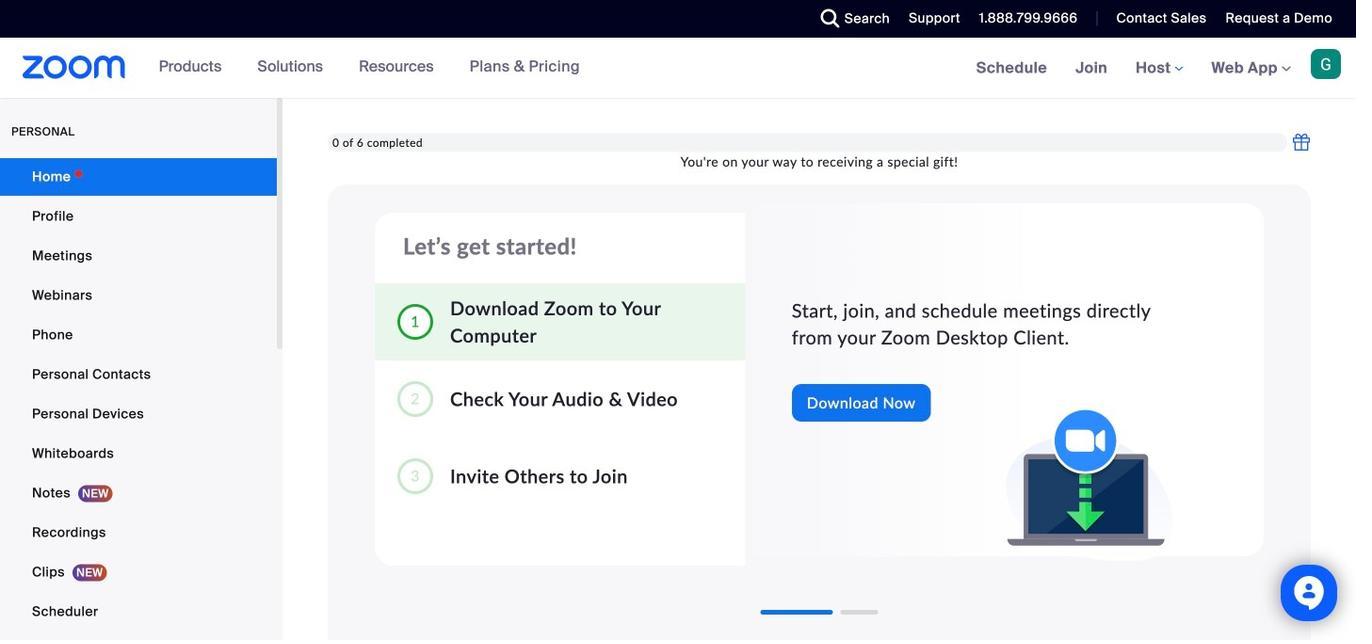 Task type: locate. For each thing, give the bounding box(es) containing it.
meetings navigation
[[962, 38, 1356, 99]]

personal menu menu
[[0, 158, 277, 640]]

profile picture image
[[1311, 49, 1341, 79]]

product information navigation
[[145, 38, 594, 98]]

banner
[[0, 38, 1356, 99]]



Task type: vqa. For each thing, say whether or not it's contained in the screenshot.
Success Image
no



Task type: describe. For each thing, give the bounding box(es) containing it.
zoom logo image
[[23, 56, 126, 79]]



